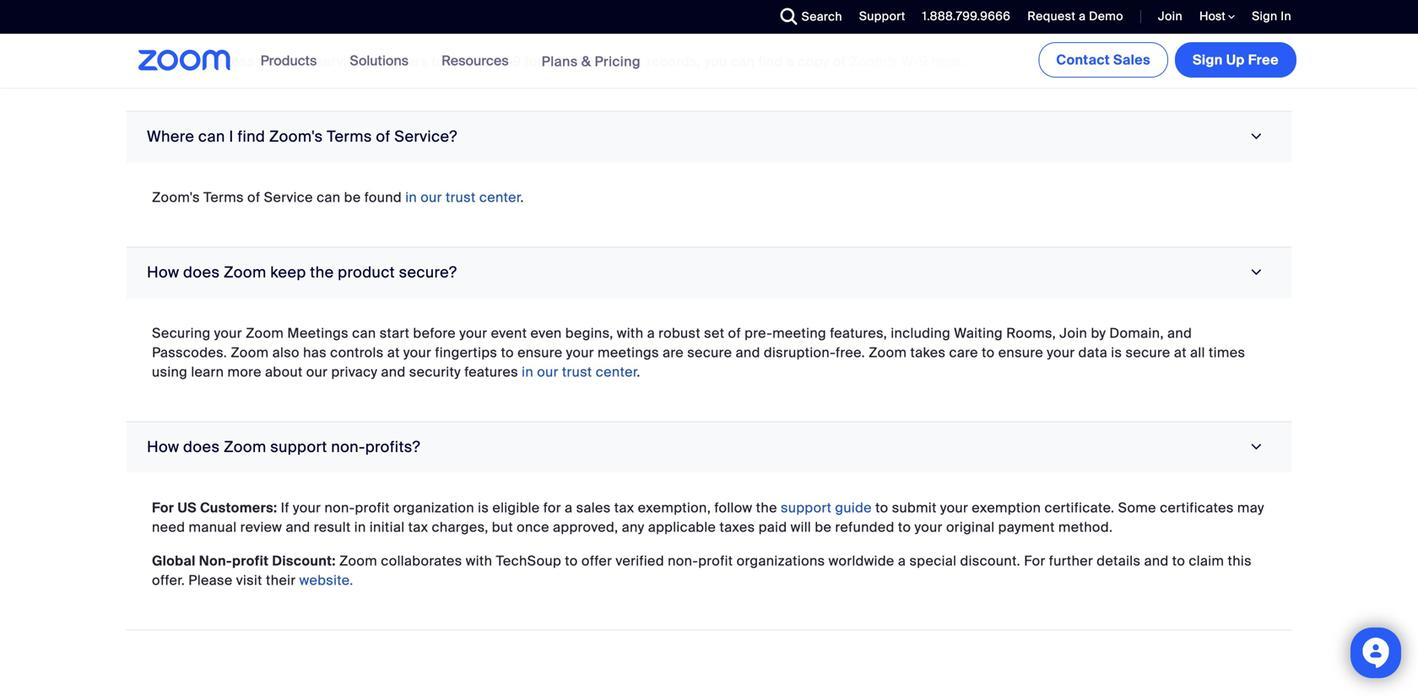Task type: vqa. For each thing, say whether or not it's contained in the screenshot.
If
yes



Task type: locate. For each thing, give the bounding box(es) containing it.
sign up free
[[1193, 51, 1279, 69]]

0 vertical spatial for
[[602, 53, 620, 70]]

original
[[947, 519, 995, 536]]

sign in link
[[1240, 0, 1301, 34], [1252, 8, 1292, 24]]

in our trust center link for how does zoom keep the product secure?
[[522, 363, 637, 381]]

website.
[[299, 572, 354, 590]]

1 horizontal spatial with
[[617, 324, 644, 342]]

right image for how does zoom keep the product secure?
[[1246, 265, 1269, 280]]

ensure
[[518, 344, 563, 362], [999, 344, 1044, 362]]

1 vertical spatial tax
[[615, 499, 635, 517]]

customers:
[[200, 499, 277, 517]]

ensure down rooms,
[[999, 344, 1044, 362]]

1 vertical spatial how
[[147, 438, 179, 457]]

2 vertical spatial .
[[637, 363, 641, 381]]

visit
[[236, 572, 262, 590]]

profits?
[[365, 438, 421, 457]]

1 horizontal spatial zoom's
[[269, 127, 323, 146]]

0 vertical spatial right image
[[1246, 129, 1269, 144]]

can left the i on the top of page
[[198, 127, 225, 146]]

can inside securing your zoom meetings can start before your event even begins, with a robust set of pre-meeting features, including waiting rooms, join by domain, and passcodes. zoom also has controls at your fingertips to ensure your meetings are secure and disruption-free. zoom takes care to ensure your data is secure at all times using learn more about our privacy and security features
[[352, 324, 376, 342]]

how up securing
[[147, 263, 179, 282]]

1 horizontal spatial secure
[[1126, 344, 1171, 362]]

can
[[731, 53, 755, 70], [198, 127, 225, 146], [317, 189, 341, 206], [352, 324, 376, 342]]

their
[[266, 572, 296, 590]]

securing your zoom meetings can start before your event even begins, with a robust set of pre-meeting features, including waiting rooms, join by domain, and passcodes. zoom also has controls at your fingertips to ensure your meetings are secure and disruption-free. zoom takes care to ensure your data is secure at all times using learn more about our privacy and security features
[[152, 324, 1246, 381]]

zoom left keep
[[224, 263, 266, 282]]

1 vertical spatial join
[[1060, 324, 1088, 342]]

1 horizontal spatial our
[[421, 189, 442, 206]]

tax inside to submit your exemption certificate. some certificates may need manual review and result in initial tax charges, but once approved, any applicable taxes paid will be refunded to your original payment method.
[[408, 519, 428, 536]]

0 horizontal spatial 9
[[513, 53, 521, 70]]

and right details
[[1145, 553, 1169, 570]]

join up the meetings navigation
[[1159, 8, 1183, 24]]

0 vertical spatial with
[[617, 324, 644, 342]]

w- left "here"
[[901, 53, 920, 70]]

how inside 'dropdown button'
[[147, 438, 179, 457]]

terms up zoom's terms of service can be found in our trust center .
[[327, 127, 372, 146]]

does up us
[[183, 438, 220, 457]]

0 vertical spatial in
[[406, 189, 417, 206]]

where
[[147, 127, 194, 146]]

0 horizontal spatial at
[[387, 344, 400, 362]]

with
[[617, 324, 644, 342], [466, 553, 493, 570]]

2 horizontal spatial our
[[537, 363, 559, 381]]

zoom up customers:
[[224, 438, 266, 457]]

2 horizontal spatial profit
[[699, 553, 733, 570]]

1 vertical spatial center
[[596, 363, 637, 381]]

a left sales
[[565, 499, 573, 517]]

9 left the 'form'
[[513, 53, 521, 70]]

1 horizontal spatial .
[[637, 363, 641, 381]]

in our trust center link down "service?"
[[406, 189, 521, 206]]

but
[[492, 519, 513, 536]]

in left initial
[[355, 519, 366, 536]]

support down "about"
[[270, 438, 327, 457]]

0 vertical spatial how
[[147, 263, 179, 282]]

1 vertical spatial sign
[[1193, 51, 1223, 69]]

1 horizontal spatial in our trust center link
[[522, 363, 637, 381]]

zoom's down where
[[152, 189, 200, 206]]

9 left "here"
[[920, 53, 928, 70]]

be left the found
[[344, 189, 361, 206]]

1 vertical spatial for
[[1025, 553, 1046, 570]]

0 vertical spatial is
[[1112, 344, 1123, 362]]

sign up free button
[[1176, 42, 1297, 78]]

2 at from the left
[[1175, 344, 1187, 362]]

0 vertical spatial sign
[[1252, 8, 1278, 24]]

non- down privacy
[[331, 438, 365, 457]]

join
[[1159, 8, 1183, 24], [1060, 324, 1088, 342]]

1 horizontal spatial if
[[281, 499, 290, 517]]

1 vertical spatial with
[[466, 553, 493, 570]]

non- down applicable
[[668, 553, 699, 570]]

0 vertical spatial find
[[759, 53, 783, 70]]

0 vertical spatial be
[[344, 189, 361, 206]]

1 vertical spatial for
[[544, 499, 561, 517]]

payment
[[999, 519, 1055, 536]]

in our trust center link down begins,
[[522, 363, 637, 381]]

tab list containing where can i find zoom's terms of service?
[[127, 0, 1292, 631]]

profit down taxes
[[699, 553, 733, 570]]

demo
[[1089, 8, 1124, 24]]

a left "robust"
[[647, 324, 655, 342]]

0 horizontal spatial sign
[[1193, 51, 1223, 69]]

trust
[[446, 189, 476, 206], [562, 363, 592, 381]]

non- up result on the left of page
[[325, 499, 355, 517]]

rooms,
[[1007, 324, 1057, 342]]

exemption,
[[638, 499, 711, 517]]

0 horizontal spatial in
[[355, 519, 366, 536]]

how up us
[[147, 438, 179, 457]]

a right have
[[483, 53, 491, 70]]

0 horizontal spatial is
[[478, 499, 489, 517]]

secure down the domain,
[[1126, 344, 1171, 362]]

a left copy
[[787, 53, 795, 70]]

0 horizontal spatial with
[[466, 553, 493, 570]]

zoom's
[[850, 53, 898, 70], [269, 127, 323, 146], [152, 189, 200, 206]]

how does zoom keep the product secure? button
[[127, 248, 1292, 298]]

here
[[932, 53, 961, 70]]

this
[[1228, 553, 1252, 570]]

takes
[[911, 344, 946, 362]]

0 horizontal spatial secure
[[688, 344, 732, 362]]

search
[[802, 9, 843, 24]]

1 vertical spatial right image
[[1246, 265, 1269, 280]]

data
[[1079, 344, 1108, 362]]

if up review
[[281, 499, 290, 517]]

0 horizontal spatial ensure
[[518, 344, 563, 362]]

1 vertical spatial non-
[[325, 499, 355, 517]]

trust down "service?"
[[446, 189, 476, 206]]

is up charges,
[[478, 499, 489, 517]]

refunded
[[836, 519, 895, 536]]

2 right image from the top
[[1246, 265, 1269, 280]]

does inside dropdown button
[[183, 263, 220, 282]]

1 vertical spatial is
[[478, 499, 489, 517]]

banner
[[118, 34, 1301, 89]]

1 right image from the top
[[1246, 129, 1269, 144]]

of left service
[[247, 189, 260, 206]]

0 vertical spatial in our trust center link
[[406, 189, 521, 206]]

at down start at left
[[387, 344, 400, 362]]

our right the found
[[421, 189, 442, 206]]

2 vertical spatial tax
[[408, 519, 428, 536]]

find left copy
[[759, 53, 783, 70]]

features,
[[830, 324, 888, 342]]

and up discount:
[[286, 519, 310, 536]]

1 horizontal spatial 9
[[920, 53, 928, 70]]

right image inside how does zoom keep the product secure? dropdown button
[[1246, 265, 1269, 280]]

0 horizontal spatial profit
[[232, 553, 269, 570]]

0 vertical spatial join
[[1159, 8, 1183, 24]]

a
[[1079, 8, 1086, 24], [483, 53, 491, 70], [787, 53, 795, 70], [647, 324, 655, 342], [565, 499, 573, 517], [898, 553, 906, 570]]

0 vertical spatial .
[[961, 53, 965, 70]]

0 horizontal spatial w-
[[494, 53, 513, 70]]

zoom
[[224, 263, 266, 282], [246, 324, 284, 342], [231, 344, 269, 362], [869, 344, 907, 362], [224, 438, 266, 457], [339, 553, 378, 570]]

0 vertical spatial non-
[[331, 438, 365, 457]]

join link left host
[[1146, 0, 1187, 34]]

for down payment
[[1025, 553, 1046, 570]]

if
[[152, 53, 161, 70], [281, 499, 290, 517]]

disruption-
[[764, 344, 836, 362]]

for
[[602, 53, 620, 70], [544, 499, 561, 517]]

zoom inside dropdown button
[[224, 263, 266, 282]]

sign left in
[[1252, 8, 1278, 24]]

and up all
[[1168, 324, 1193, 342]]

profit up visit
[[232, 553, 269, 570]]

1 horizontal spatial for
[[1025, 553, 1046, 570]]

submit
[[892, 499, 937, 517]]

1 secure from the left
[[688, 344, 732, 362]]

sign left up on the right top of page
[[1193, 51, 1223, 69]]

zoom's up service
[[269, 127, 323, 146]]

0 horizontal spatial join
[[1060, 324, 1088, 342]]

2 vertical spatial zoom's
[[152, 189, 200, 206]]

sign for sign in
[[1252, 8, 1278, 24]]

1 vertical spatial support
[[781, 499, 832, 517]]

0 horizontal spatial our
[[306, 363, 328, 381]]

1 vertical spatial be
[[815, 519, 832, 536]]

plans & pricing link
[[542, 53, 641, 70], [542, 53, 641, 70]]

offer.
[[152, 572, 185, 590]]

1 vertical spatial the
[[756, 499, 778, 517]]

details
[[1097, 553, 1141, 570]]

0 vertical spatial zoom's
[[850, 53, 898, 70]]

how does zoom support non-profits? button
[[127, 422, 1292, 473]]

2 does from the top
[[183, 438, 220, 457]]

support up will in the right of the page
[[781, 499, 832, 517]]

tax up the any
[[615, 499, 635, 517]]

terms inside dropdown button
[[327, 127, 372, 146]]

providers
[[367, 53, 428, 70]]

including
[[891, 324, 951, 342]]

find right the i on the top of page
[[238, 127, 265, 146]]

your up in our trust center .
[[566, 344, 594, 362]]

2 how from the top
[[147, 438, 179, 457]]

a left special
[[898, 553, 906, 570]]

meeting
[[773, 324, 827, 342]]

0 horizontal spatial terms
[[204, 189, 244, 206]]

our
[[421, 189, 442, 206], [306, 363, 328, 381], [537, 363, 559, 381]]

0 vertical spatial for
[[152, 499, 174, 517]]

global non-profit discount:
[[152, 553, 336, 570]]

with up meetings
[[617, 324, 644, 342]]

us
[[178, 499, 197, 517]]

the inside dropdown button
[[310, 263, 334, 282]]

1 does from the top
[[183, 263, 220, 282]]

1 vertical spatial trust
[[562, 363, 592, 381]]

1 vertical spatial in our trust center link
[[522, 363, 637, 381]]

w- left the 'form'
[[494, 53, 513, 70]]

plans & pricing
[[542, 53, 641, 70]]

tax down organization
[[408, 519, 428, 536]]

1 horizontal spatial be
[[815, 519, 832, 536]]

join link
[[1146, 0, 1187, 34], [1159, 8, 1183, 24]]

0 horizontal spatial the
[[310, 263, 334, 282]]

right image inside where can i find zoom's terms of service? dropdown button
[[1246, 129, 1269, 144]]

1 vertical spatial .
[[521, 189, 524, 206]]

1 vertical spatial does
[[183, 438, 220, 457]]

is right data
[[1112, 344, 1123, 362]]

zoom up more
[[231, 344, 269, 362]]

sales
[[576, 499, 611, 517]]

join left by
[[1060, 324, 1088, 342]]

in right the found
[[406, 189, 417, 206]]

sign inside button
[[1193, 51, 1223, 69]]

the right keep
[[310, 263, 334, 282]]

does up securing
[[183, 263, 220, 282]]

are
[[663, 344, 684, 362]]

.
[[961, 53, 965, 70], [521, 189, 524, 206], [637, 363, 641, 381]]

our down has
[[306, 363, 328, 381]]

2 w- from the left
[[901, 53, 920, 70]]

zoom's terms of service can be found in our trust center .
[[152, 189, 524, 206]]

1 horizontal spatial terms
[[327, 127, 372, 146]]

meetings navigation
[[1036, 34, 1301, 81]]

0 vertical spatial the
[[310, 263, 334, 282]]

and down "pre-"
[[736, 344, 761, 362]]

have
[[448, 53, 479, 70]]

1 vertical spatial if
[[281, 499, 290, 517]]

1 vertical spatial find
[[238, 127, 265, 146]]

does inside 'dropdown button'
[[183, 438, 220, 457]]

1 horizontal spatial sign
[[1252, 8, 1278, 24]]

0 vertical spatial does
[[183, 263, 220, 282]]

before
[[413, 324, 456, 342]]

1 horizontal spatial the
[[756, 499, 778, 517]]

once
[[517, 519, 550, 536]]

i
[[229, 127, 234, 146]]

of right 'set'
[[728, 324, 741, 342]]

0 horizontal spatial .
[[521, 189, 524, 206]]

2 vertical spatial non-
[[668, 553, 699, 570]]

at left all
[[1175, 344, 1187, 362]]

2 9 from the left
[[920, 53, 928, 70]]

in
[[406, 189, 417, 206], [522, 363, 534, 381], [355, 519, 366, 536]]

service
[[264, 189, 313, 206]]

more
[[228, 363, 262, 381]]

zoom's down support at the top right of page
[[850, 53, 898, 70]]

tax for can
[[623, 53, 644, 70]]

with down charges,
[[466, 553, 493, 570]]

1 horizontal spatial join
[[1159, 8, 1183, 24]]

our down even
[[537, 363, 559, 381]]

for up once
[[544, 499, 561, 517]]

to
[[432, 53, 445, 70], [501, 344, 514, 362], [982, 344, 995, 362], [876, 499, 889, 517], [898, 519, 911, 536], [565, 553, 578, 570], [1173, 553, 1186, 570]]

0 horizontal spatial in our trust center link
[[406, 189, 521, 206]]

right image
[[1246, 129, 1269, 144], [1246, 265, 1269, 280]]

1 horizontal spatial find
[[759, 53, 783, 70]]

terms
[[327, 127, 372, 146], [204, 189, 244, 206]]

1 horizontal spatial at
[[1175, 344, 1187, 362]]

of right copy
[[833, 53, 846, 70]]

be down support guide link
[[815, 519, 832, 536]]

can up controls
[[352, 324, 376, 342]]

need
[[152, 519, 185, 536]]

support link
[[847, 0, 910, 34], [860, 8, 906, 24]]

1 horizontal spatial is
[[1112, 344, 1123, 362]]

1 vertical spatial terms
[[204, 189, 244, 206]]

1 9 from the left
[[513, 53, 521, 70]]

secure down 'set'
[[688, 344, 732, 362]]

for right file
[[602, 53, 620, 70]]

in right features
[[522, 363, 534, 381]]

1 how from the top
[[147, 263, 179, 282]]

ensure down even
[[518, 344, 563, 362]]

terms down the i on the top of page
[[204, 189, 244, 206]]

how inside dropdown button
[[147, 263, 179, 282]]

1 vertical spatial zoom's
[[269, 127, 323, 146]]

your down submit
[[915, 519, 943, 536]]

solutions button
[[350, 34, 416, 88]]

be inside to submit your exemption certificate. some certificates may need manual review and result in initial tax charges, but once approved, any applicable taxes paid will be refunded to your original payment method.
[[815, 519, 832, 536]]

0 horizontal spatial for
[[152, 499, 174, 517]]

zoom up website. link
[[339, 553, 378, 570]]

0 horizontal spatial support
[[270, 438, 327, 457]]

0 vertical spatial tax
[[623, 53, 644, 70]]

learn
[[191, 363, 224, 381]]

may
[[1238, 499, 1265, 517]]

profit
[[355, 499, 390, 517], [232, 553, 269, 570], [699, 553, 733, 570]]

0 vertical spatial support
[[270, 438, 327, 457]]

2 vertical spatial in
[[355, 519, 366, 536]]

for up need
[[152, 499, 174, 517]]

file
[[579, 53, 599, 70]]

1 w- from the left
[[494, 53, 513, 70]]

trust down begins,
[[562, 363, 592, 381]]

0 horizontal spatial center
[[480, 189, 521, 206]]

if left business
[[152, 53, 161, 70]]

all
[[1191, 344, 1206, 362]]

sign for sign up free
[[1193, 51, 1223, 69]]

initial
[[370, 519, 405, 536]]

global
[[152, 553, 196, 570]]

requires
[[258, 53, 312, 70]]

0 horizontal spatial find
[[238, 127, 265, 146]]

products
[[261, 52, 317, 70]]

times
[[1209, 344, 1246, 362]]

find
[[759, 53, 783, 70], [238, 127, 265, 146]]

manual
[[189, 519, 237, 536]]

a inside securing your zoom meetings can start before your event even begins, with a robust set of pre-meeting features, including waiting rooms, join by domain, and passcodes. zoom also has controls at your fingertips to ensure your meetings are secure and disruption-free. zoom takes care to ensure your data is secure at all times using learn more about our privacy and security features
[[647, 324, 655, 342]]

tab list
[[127, 0, 1292, 631]]

1 horizontal spatial w-
[[901, 53, 920, 70]]

1 vertical spatial in
[[522, 363, 534, 381]]

1 horizontal spatial profit
[[355, 499, 390, 517]]

your left business
[[164, 53, 192, 70]]

tax left 'records,'
[[623, 53, 644, 70]]



Task type: describe. For each thing, give the bounding box(es) containing it.
0 horizontal spatial zoom's
[[152, 189, 200, 206]]

banner containing contact sales
[[118, 34, 1301, 89]]

profit inside zoom collaborates with techsoup to offer verified non-profit organizations worldwide a special discount. for further details and to claim this offer. please visit their
[[699, 553, 733, 570]]

service?
[[395, 127, 458, 146]]

pricing
[[595, 53, 641, 70]]

your up fingertips
[[460, 324, 488, 342]]

to down waiting
[[982, 344, 995, 362]]

discount.
[[961, 553, 1021, 570]]

support
[[860, 8, 906, 24]]

1 horizontal spatial center
[[596, 363, 637, 381]]

discount:
[[272, 553, 336, 570]]

charges,
[[432, 519, 489, 536]]

any
[[622, 519, 645, 536]]

zoom's inside where can i find zoom's terms of service? dropdown button
[[269, 127, 323, 146]]

0 vertical spatial center
[[480, 189, 521, 206]]

in inside to submit your exemption certificate. some certificates may need manual review and result in initial tax charges, but once approved, any applicable taxes paid will be refunded to your original payment method.
[[355, 519, 366, 536]]

for inside zoom collaborates with techsoup to offer verified non-profit organizations worldwide a special discount. for further details and to claim this offer. please visit their
[[1025, 553, 1046, 570]]

1 horizontal spatial support
[[781, 499, 832, 517]]

copy
[[798, 53, 830, 70]]

join link up the meetings navigation
[[1159, 8, 1183, 24]]

set
[[704, 324, 725, 342]]

to left offer
[[565, 553, 578, 570]]

start
[[380, 324, 410, 342]]

to up refunded
[[876, 499, 889, 517]]

using
[[152, 363, 188, 381]]

your up more
[[214, 324, 242, 342]]

product
[[338, 263, 395, 282]]

zoom logo image
[[138, 50, 231, 71]]

0 vertical spatial if
[[152, 53, 161, 70]]

records,
[[647, 53, 701, 70]]

1 at from the left
[[387, 344, 400, 362]]

eligible
[[493, 499, 540, 517]]

waiting
[[955, 324, 1003, 342]]

sign in
[[1252, 8, 1292, 24]]

request a demo
[[1028, 8, 1124, 24]]

right image
[[1246, 440, 1269, 455]]

how for how does zoom support non-profits?
[[147, 438, 179, 457]]

robust
[[659, 324, 701, 342]]

1 horizontal spatial for
[[602, 53, 620, 70]]

begins,
[[566, 324, 614, 342]]

to left have
[[432, 53, 445, 70]]

tax for once
[[408, 519, 428, 536]]

certificate.
[[1045, 499, 1115, 517]]

resources button
[[442, 34, 517, 88]]

join inside securing your zoom meetings can start before your event even begins, with a robust set of pre-meeting features, including waiting rooms, join by domain, and passcodes. zoom also has controls at your fingertips to ensure your meetings are secure and disruption-free. zoom takes care to ensure your data is secure at all times using learn more about our privacy and security features
[[1060, 324, 1088, 342]]

1.888.799.9666
[[923, 8, 1011, 24]]

free.
[[836, 344, 866, 362]]

our inside securing your zoom meetings can start before your event even begins, with a robust set of pre-meeting features, including waiting rooms, join by domain, and passcodes. zoom also has controls at your fingertips to ensure your meetings are secure and disruption-free. zoom takes care to ensure your data is secure at all times using learn more about our privacy and security features
[[306, 363, 328, 381]]

support inside 'dropdown button'
[[270, 438, 327, 457]]

and inside zoom collaborates with techsoup to offer verified non-profit organizations worldwide a special discount. for further details and to claim this offer. please visit their
[[1145, 553, 1169, 570]]

collaborates
[[381, 553, 462, 570]]

0 vertical spatial trust
[[446, 189, 476, 206]]

exemption
[[972, 499, 1042, 517]]

can inside dropdown button
[[198, 127, 225, 146]]

contact
[[1057, 51, 1110, 69]]

privacy
[[331, 363, 378, 381]]

features
[[465, 363, 518, 381]]

solutions
[[350, 52, 409, 70]]

worldwide
[[829, 553, 895, 570]]

securing
[[152, 324, 211, 342]]

your up result on the left of page
[[293, 499, 321, 517]]

2 horizontal spatial in
[[522, 363, 534, 381]]

taxes
[[720, 519, 755, 536]]

does for how does zoom keep the product secure?
[[183, 263, 220, 282]]

in our trust center .
[[522, 363, 641, 381]]

of inside dropdown button
[[376, 127, 391, 146]]

non-
[[199, 553, 232, 570]]

approved,
[[553, 519, 619, 536]]

security
[[409, 363, 461, 381]]

and down start at left
[[381, 363, 406, 381]]

of inside securing your zoom meetings can start before your event even begins, with a robust set of pre-meeting features, including waiting rooms, join by domain, and passcodes. zoom also has controls at your fingertips to ensure your meetings are secure and disruption-free. zoom takes care to ensure your data is secure at all times using learn more about our privacy and security features
[[728, 324, 741, 342]]

website. link
[[299, 572, 354, 590]]

zoom's w-9 here link
[[850, 53, 961, 70]]

up
[[1227, 51, 1245, 69]]

support guide link
[[781, 499, 872, 517]]

verified
[[616, 553, 665, 570]]

zoom inside zoom collaborates with techsoup to offer verified non-profit organizations worldwide a special discount. for further details and to claim this offer. please visit their
[[339, 553, 378, 570]]

with inside zoom collaborates with techsoup to offer verified non-profit organizations worldwide a special discount. for further details and to claim this offer. please visit their
[[466, 553, 493, 570]]

to down event
[[501, 344, 514, 362]]

how does zoom support non-profits?
[[147, 438, 421, 457]]

domain,
[[1110, 324, 1164, 342]]

business
[[196, 53, 255, 70]]

in our trust center link for where can i find zoom's terms of service?
[[406, 189, 521, 206]]

care
[[950, 344, 979, 362]]

does for how does zoom support non-profits?
[[183, 438, 220, 457]]

passcodes.
[[152, 344, 227, 362]]

2 ensure from the left
[[999, 344, 1044, 362]]

please
[[189, 572, 233, 590]]

a left demo
[[1079, 8, 1086, 24]]

to left claim
[[1173, 553, 1186, 570]]

some
[[1119, 499, 1157, 517]]

0 horizontal spatial be
[[344, 189, 361, 206]]

pre-
[[745, 324, 773, 342]]

your up 'original'
[[941, 499, 969, 517]]

claim
[[1189, 553, 1225, 570]]

1 ensure from the left
[[518, 344, 563, 362]]

your down "before"
[[404, 344, 432, 362]]

further
[[1050, 553, 1094, 570]]

how for how does zoom keep the product secure?
[[147, 263, 179, 282]]

products button
[[261, 34, 325, 88]]

search button
[[768, 0, 847, 34]]

review
[[240, 519, 282, 536]]

to submit your exemption certificate. some certificates may need manual review and result in initial tax charges, but once approved, any applicable taxes paid will be refunded to your original payment method.
[[152, 499, 1265, 536]]

with inside securing your zoom meetings can start before your event even begins, with a robust set of pre-meeting features, including waiting rooms, join by domain, and passcodes. zoom also has controls at your fingertips to ensure your meetings are secure and disruption-free. zoom takes care to ensure your data is secure at all times using learn more about our privacy and security features
[[617, 324, 644, 342]]

result
[[314, 519, 351, 536]]

service
[[316, 53, 363, 70]]

2 horizontal spatial zoom's
[[850, 53, 898, 70]]

zoom down features,
[[869, 344, 907, 362]]

1 horizontal spatial trust
[[562, 363, 592, 381]]

2 secure from the left
[[1126, 344, 1171, 362]]

has
[[303, 344, 327, 362]]

and inside to submit your exemption certificate. some certificates may need manual review and result in initial tax charges, but once approved, any applicable taxes paid will be refunded to your original payment method.
[[286, 519, 310, 536]]

paid
[[759, 519, 787, 536]]

a inside zoom collaborates with techsoup to offer verified non-profit organizations worldwide a special discount. for further details and to claim this offer. please visit their
[[898, 553, 906, 570]]

contact sales
[[1057, 51, 1151, 69]]

host button
[[1200, 8, 1236, 24]]

zoom inside 'dropdown button'
[[224, 438, 266, 457]]

free
[[1249, 51, 1279, 69]]

method.
[[1059, 519, 1113, 536]]

2 horizontal spatial .
[[961, 53, 965, 70]]

product information navigation
[[248, 34, 654, 89]]

techsoup
[[496, 553, 562, 570]]

is inside securing your zoom meetings can start before your event even begins, with a robust set of pre-meeting features, including waiting rooms, join by domain, and passcodes. zoom also has controls at your fingertips to ensure your meetings are secure and disruption-free. zoom takes care to ensure your data is secure at all times using learn more about our privacy and security features
[[1112, 344, 1123, 362]]

in
[[1281, 8, 1292, 24]]

offer
[[582, 553, 612, 570]]

contact sales link
[[1039, 42, 1169, 78]]

meetings
[[287, 324, 349, 342]]

can right the you
[[731, 53, 755, 70]]

0 horizontal spatial for
[[544, 499, 561, 517]]

find inside dropdown button
[[238, 127, 265, 146]]

zoom up the also at left
[[246, 324, 284, 342]]

right image for where can i find zoom's terms of service?
[[1246, 129, 1269, 144]]

found
[[365, 189, 402, 206]]

to down submit
[[898, 519, 911, 536]]

your left data
[[1047, 344, 1075, 362]]

can right service
[[317, 189, 341, 206]]

non- inside 'dropdown button'
[[331, 438, 365, 457]]

where can i find zoom's terms of service?
[[147, 127, 458, 146]]

non- inside zoom collaborates with techsoup to offer verified non-profit organizations worldwide a special discount. for further details and to claim this offer. please visit their
[[668, 553, 699, 570]]

form
[[525, 53, 555, 70]]

zoom collaborates with techsoup to offer verified non-profit organizations worldwide a special discount. for further details and to claim this offer. please visit their
[[152, 553, 1252, 590]]



